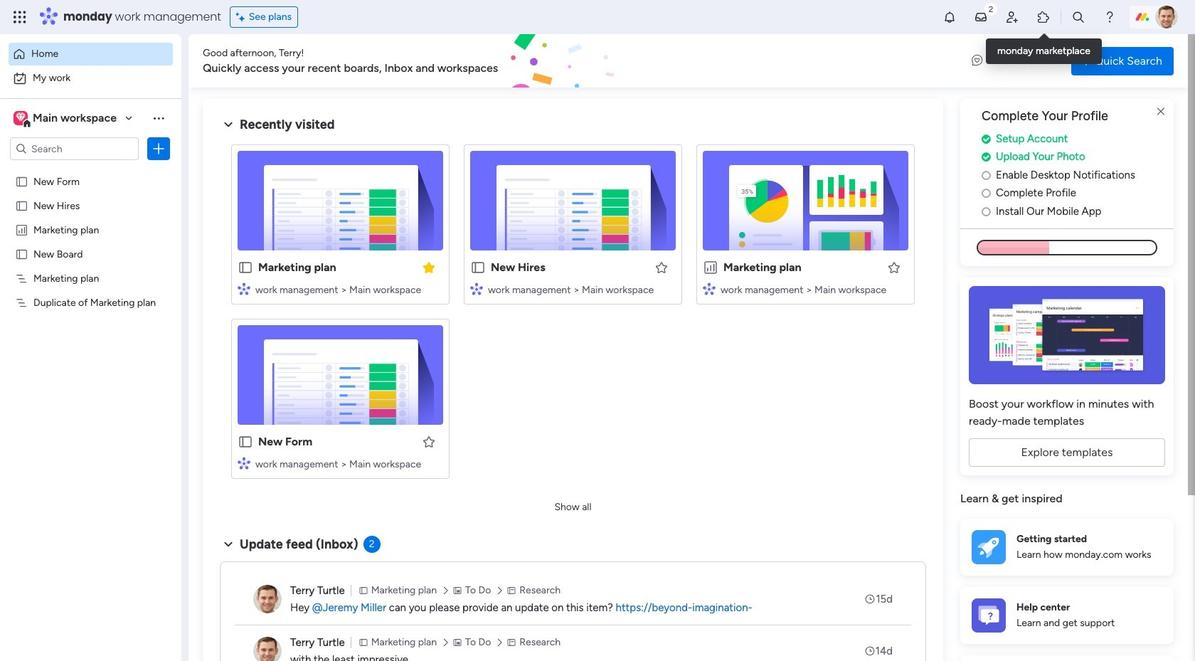 Task type: locate. For each thing, give the bounding box(es) containing it.
1 check circle image from the top
[[982, 134, 991, 144]]

workspace selection element
[[14, 110, 119, 128]]

options image
[[152, 142, 166, 156]]

1 horizontal spatial add to favorites image
[[655, 260, 669, 274]]

0 vertical spatial check circle image
[[982, 134, 991, 144]]

1 vertical spatial component image
[[238, 456, 250, 469]]

2 vertical spatial circle o image
[[982, 206, 991, 217]]

list box
[[0, 166, 181, 506]]

0 horizontal spatial terry turtle image
[[253, 637, 282, 661]]

public board image
[[15, 174, 28, 188], [15, 247, 28, 260], [238, 260, 253, 275], [470, 260, 486, 275], [238, 434, 253, 450]]

component image
[[238, 282, 250, 295], [238, 456, 250, 469]]

0 vertical spatial component image
[[238, 282, 250, 295]]

remove from favorites image
[[422, 260, 436, 274]]

1 component image from the top
[[238, 282, 250, 295]]

1 vertical spatial check circle image
[[982, 152, 991, 162]]

2 check circle image from the top
[[982, 152, 991, 162]]

1 vertical spatial add to favorites image
[[422, 434, 436, 449]]

0 vertical spatial circle o image
[[982, 170, 991, 181]]

terry turtle image
[[1156, 6, 1178, 28], [253, 637, 282, 661]]

workspace image
[[14, 110, 28, 126], [16, 110, 25, 126]]

public board image for remove from favorites icon on the left top of page
[[238, 260, 253, 275]]

terry turtle image right the help 'icon'
[[1156, 6, 1178, 28]]

terry turtle image
[[253, 585, 282, 613]]

see plans image
[[236, 9, 249, 25]]

2 image
[[985, 1, 998, 17]]

help center element
[[961, 587, 1174, 644]]

2 circle o image from the top
[[982, 188, 991, 199]]

public dashboard image
[[703, 260, 719, 275]]

add to favorites image
[[655, 260, 669, 274], [422, 434, 436, 449]]

workspace options image
[[152, 111, 166, 125]]

1 workspace image from the left
[[14, 110, 28, 126]]

terry turtle image down terry turtle image
[[253, 637, 282, 661]]

2 component image from the top
[[238, 456, 250, 469]]

0 vertical spatial option
[[9, 43, 173, 65]]

0 horizontal spatial add to favorites image
[[422, 434, 436, 449]]

1 vertical spatial option
[[9, 67, 173, 90]]

search everything image
[[1072, 10, 1086, 24]]

2 vertical spatial option
[[0, 168, 181, 171]]

circle o image
[[982, 170, 991, 181], [982, 188, 991, 199], [982, 206, 991, 217]]

update feed image
[[974, 10, 988, 24]]

1 vertical spatial circle o image
[[982, 188, 991, 199]]

notifications image
[[943, 10, 957, 24]]

public board image for the bottom add to favorites image
[[238, 434, 253, 450]]

invite members image
[[1005, 10, 1020, 24]]

option
[[9, 43, 173, 65], [9, 67, 173, 90], [0, 168, 181, 171]]

1 horizontal spatial terry turtle image
[[1156, 6, 1178, 28]]

check circle image
[[982, 134, 991, 144], [982, 152, 991, 162]]

3 circle o image from the top
[[982, 206, 991, 217]]



Task type: vqa. For each thing, say whether or not it's contained in the screenshot.
the rightmost Public board image
yes



Task type: describe. For each thing, give the bounding box(es) containing it.
0 vertical spatial add to favorites image
[[655, 260, 669, 274]]

public board image
[[15, 199, 28, 212]]

1 circle o image from the top
[[982, 170, 991, 181]]

0 vertical spatial terry turtle image
[[1156, 6, 1178, 28]]

monday marketplace image
[[1037, 10, 1051, 24]]

quick search results list box
[[220, 133, 926, 496]]

templates image image
[[973, 286, 1161, 384]]

1 vertical spatial terry turtle image
[[253, 637, 282, 661]]

close update feed (inbox) image
[[220, 536, 237, 553]]

help image
[[1103, 10, 1117, 24]]

public board image for the top add to favorites image
[[470, 260, 486, 275]]

public dashboard image
[[15, 223, 28, 236]]

close recently visited image
[[220, 116, 237, 133]]

v2 user feedback image
[[972, 53, 983, 69]]

2 workspace image from the left
[[16, 110, 25, 126]]

v2 bolt switch image
[[1083, 53, 1091, 69]]

dapulse x slim image
[[1153, 103, 1170, 120]]

2 element
[[363, 536, 380, 553]]

add to favorites image
[[887, 260, 902, 274]]

getting started element
[[961, 519, 1174, 576]]

Search in workspace field
[[30, 141, 119, 157]]

select product image
[[13, 10, 27, 24]]



